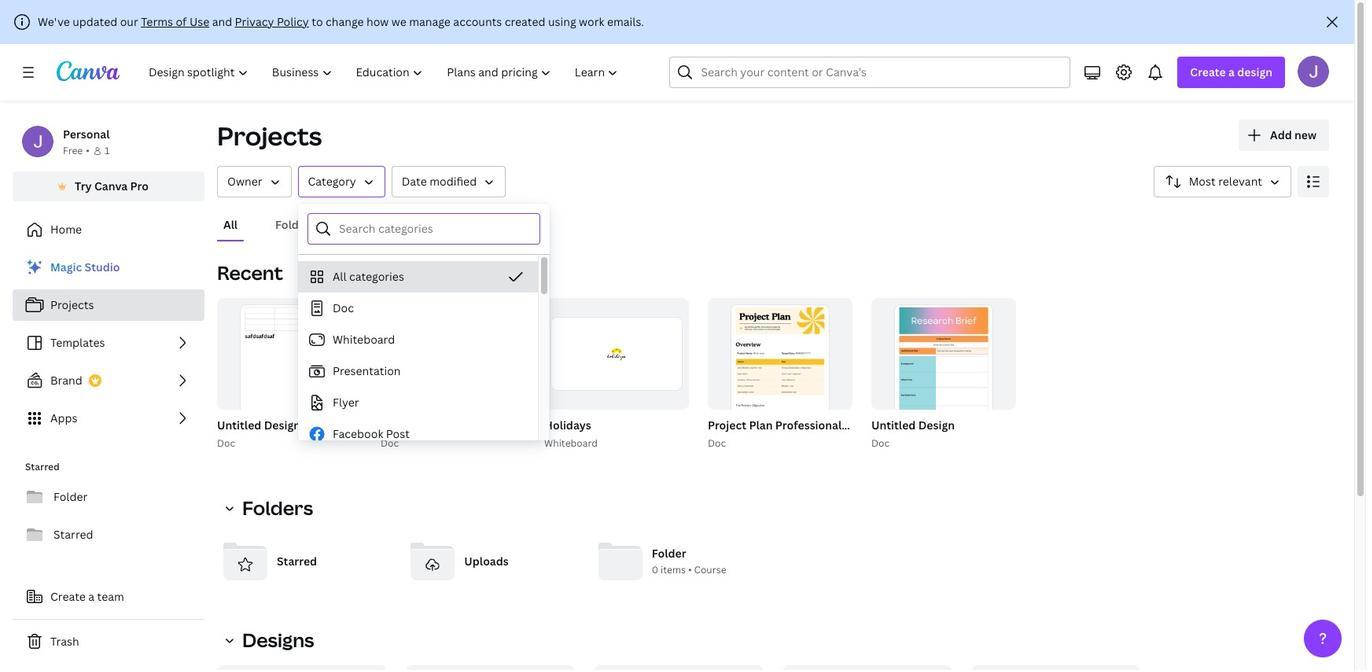 Task type: vqa. For each thing, say whether or not it's contained in the screenshot.
THE "PROJECTS" in Projects LINK
yes



Task type: locate. For each thing, give the bounding box(es) containing it.
whiteboard
[[333, 332, 395, 347], [544, 436, 598, 450]]

magic studio link
[[13, 252, 204, 283]]

all inside all button
[[223, 217, 238, 232]]

templates
[[50, 335, 105, 350]]

corporate
[[997, 418, 1052, 433]]

try canva pro button
[[13, 171, 204, 201]]

facebook post button
[[298, 418, 538, 450]]

design left "facebook" on the bottom left of the page
[[264, 418, 300, 433]]

friendly
[[950, 418, 994, 433]]

• right free
[[86, 144, 90, 157]]

1 vertical spatial create
[[50, 589, 86, 604]]

Sort by button
[[1154, 166, 1291, 197]]

all inside button
[[333, 269, 346, 284]]

• inside folder 0 items • course
[[688, 563, 692, 577]]

apps link
[[13, 403, 204, 434]]

0 horizontal spatial folder
[[53, 489, 88, 504]]

all down owner
[[223, 217, 238, 232]]

0 vertical spatial a
[[1228, 64, 1235, 79]]

0 horizontal spatial whiteboard
[[333, 332, 395, 347]]

recent
[[217, 260, 283, 285]]

doc left in
[[844, 418, 866, 433]]

0 horizontal spatial all
[[223, 217, 238, 232]]

starred
[[25, 460, 60, 473], [53, 527, 93, 542], [277, 554, 317, 569]]

list box
[[298, 261, 538, 670]]

items
[[661, 563, 686, 577]]

terms
[[141, 14, 173, 29]]

list
[[13, 252, 204, 434]]

1 vertical spatial folders
[[242, 495, 313, 521]]

folder
[[53, 489, 88, 504], [652, 546, 686, 561]]

folder inside button
[[53, 489, 88, 504]]

2 vertical spatial starred
[[277, 554, 317, 569]]

add new
[[1270, 127, 1317, 142]]

try
[[75, 179, 92, 193]]

1 vertical spatial all
[[333, 269, 346, 284]]

trash link
[[13, 626, 204, 657]]

team
[[97, 589, 124, 604]]

doc
[[333, 300, 354, 315], [844, 418, 866, 433], [217, 436, 235, 450], [381, 436, 399, 450], [708, 436, 726, 450], [871, 436, 890, 450]]

change
[[326, 14, 364, 29]]

business plan doc
[[381, 418, 454, 450]]

designs button
[[217, 624, 324, 656]]

add new button
[[1239, 120, 1329, 151]]

Owner button
[[217, 166, 291, 197]]

folders
[[275, 217, 315, 232], [242, 495, 313, 521]]

untitled design doc
[[217, 418, 300, 450], [871, 418, 955, 450]]

holidays group
[[541, 298, 689, 451]]

use
[[189, 14, 209, 29]]

1 horizontal spatial folder
[[652, 546, 686, 561]]

jacob simon image
[[1298, 56, 1329, 87]]

facebook
[[333, 426, 383, 441]]

2 plan from the left
[[749, 418, 773, 433]]

1
[[104, 144, 110, 157]]

0 vertical spatial starred
[[25, 460, 60, 473]]

starred inside starred button
[[53, 527, 93, 542]]

business plan group
[[377, 298, 525, 451]]

group
[[217, 298, 362, 445], [544, 298, 689, 410], [708, 298, 853, 445], [871, 298, 1016, 445], [217, 665, 387, 670], [406, 665, 575, 670], [594, 665, 764, 670], [783, 665, 952, 670], [971, 665, 1141, 670]]

business plan button
[[381, 416, 454, 436]]

policy
[[277, 14, 309, 29]]

a left design
[[1228, 64, 1235, 79]]

1 vertical spatial whiteboard
[[544, 436, 598, 450]]

0 vertical spatial projects
[[217, 119, 322, 153]]

and
[[212, 14, 232, 29]]

1 horizontal spatial untitled design doc
[[871, 418, 955, 450]]

folder up items
[[652, 546, 686, 561]]

1 vertical spatial a
[[88, 589, 94, 604]]

project plan professional doc in yellow black friendly corporate style button
[[708, 416, 1082, 436]]

1 vertical spatial folder
[[652, 546, 686, 561]]

0 vertical spatial create
[[1190, 64, 1226, 79]]

starred link down folder link
[[13, 519, 204, 551]]

0 vertical spatial folder
[[53, 489, 88, 504]]

0 horizontal spatial untitled design group
[[214, 298, 362, 451]]

1 horizontal spatial create
[[1190, 64, 1226, 79]]

0 horizontal spatial untitled design doc
[[217, 418, 300, 450]]

untitled
[[217, 418, 261, 433], [871, 418, 916, 433]]

1 vertical spatial •
[[688, 563, 692, 577]]

0 vertical spatial whiteboard
[[333, 332, 395, 347]]

Date modified button
[[391, 166, 506, 197]]

1 horizontal spatial untitled design button
[[871, 416, 955, 436]]

plan inside 'project plan professional doc in yellow black friendly corporate style doc'
[[749, 418, 773, 433]]

style
[[1054, 418, 1082, 433]]

create inside dropdown button
[[1190, 64, 1226, 79]]

untitled for second untitled design button from the right
[[217, 418, 261, 433]]

in
[[868, 418, 878, 433]]

0 horizontal spatial designs
[[242, 627, 314, 653]]

projects up 'templates'
[[50, 297, 94, 312]]

try canva pro
[[75, 179, 149, 193]]

1 horizontal spatial design
[[918, 418, 955, 433]]

folder up starred button
[[53, 489, 88, 504]]

2 design from the left
[[918, 418, 955, 433]]

projects up owner button at the top of the page
[[217, 119, 322, 153]]

a left the team
[[88, 589, 94, 604]]

a inside dropdown button
[[1228, 64, 1235, 79]]

untitled for second untitled design button from the left
[[871, 418, 916, 433]]

0 vertical spatial all
[[223, 217, 238, 232]]

0 horizontal spatial projects
[[50, 297, 94, 312]]

untitled design button
[[217, 416, 300, 436], [871, 416, 955, 436]]

most
[[1189, 174, 1216, 189]]

plan inside business plan doc
[[431, 418, 454, 433]]

1 horizontal spatial untitled
[[871, 418, 916, 433]]

whiteboard down holidays button
[[544, 436, 598, 450]]

0 horizontal spatial a
[[88, 589, 94, 604]]

1 vertical spatial projects
[[50, 297, 94, 312]]

0 vertical spatial •
[[86, 144, 90, 157]]

0 horizontal spatial design
[[264, 418, 300, 433]]

1 horizontal spatial untitled design group
[[868, 298, 1016, 451]]

0 horizontal spatial starred link
[[13, 519, 204, 551]]

whiteboard up presentation
[[333, 332, 395, 347]]

terms of use link
[[141, 14, 209, 29]]

• right items
[[688, 563, 692, 577]]

1 horizontal spatial all
[[333, 269, 346, 284]]

all for all
[[223, 217, 238, 232]]

create for create a team
[[50, 589, 86, 604]]

designs button
[[347, 210, 401, 240]]

accounts
[[453, 14, 502, 29]]

top level navigation element
[[138, 57, 632, 88]]

design right yellow
[[918, 418, 955, 433]]

home
[[50, 222, 82, 237]]

starred link
[[13, 519, 204, 551], [217, 533, 392, 590]]

doc inside business plan doc
[[381, 436, 399, 450]]

2 untitled design doc from the left
[[871, 418, 955, 450]]

starred down apps
[[25, 460, 60, 473]]

design
[[264, 418, 300, 433], [918, 418, 955, 433]]

folders inside button
[[275, 217, 315, 232]]

folder inside folder 0 items • course
[[652, 546, 686, 561]]

1 horizontal spatial •
[[688, 563, 692, 577]]

1 horizontal spatial whiteboard
[[544, 436, 598, 450]]

whiteboard button
[[298, 324, 538, 355]]

0 horizontal spatial create
[[50, 589, 86, 604]]

1 untitled from the left
[[217, 418, 261, 433]]

new
[[1295, 127, 1317, 142]]

all for all categories
[[333, 269, 346, 284]]

1 horizontal spatial starred link
[[217, 533, 392, 590]]

doc down all categories
[[333, 300, 354, 315]]

2 untitled design button from the left
[[871, 416, 955, 436]]

starred down folder link
[[53, 527, 93, 542]]

2 untitled from the left
[[871, 418, 916, 433]]

create inside "button"
[[50, 589, 86, 604]]

untitled design group
[[214, 298, 362, 451], [868, 298, 1016, 451]]

create
[[1190, 64, 1226, 79], [50, 589, 86, 604]]

None search field
[[670, 57, 1071, 88]]

•
[[86, 144, 90, 157], [688, 563, 692, 577]]

0 horizontal spatial untitled
[[217, 418, 261, 433]]

doc button
[[298, 293, 538, 324]]

starred down folders dropdown button
[[277, 554, 317, 569]]

create left design
[[1190, 64, 1226, 79]]

1 vertical spatial starred
[[53, 527, 93, 542]]

projects
[[217, 119, 322, 153], [50, 297, 94, 312]]

all left categories
[[333, 269, 346, 284]]

doc down business
[[381, 436, 399, 450]]

emails.
[[607, 14, 644, 29]]

1 plan from the left
[[431, 418, 454, 433]]

designs
[[353, 217, 395, 232], [242, 627, 314, 653]]

folder for folder
[[53, 489, 88, 504]]

most relevant
[[1189, 174, 1262, 189]]

Search search field
[[701, 57, 1039, 87]]

a
[[1228, 64, 1235, 79], [88, 589, 94, 604]]

to
[[312, 14, 323, 29]]

plan
[[431, 418, 454, 433], [749, 418, 773, 433]]

list box containing all categories
[[298, 261, 538, 670]]

0 vertical spatial designs
[[353, 217, 395, 232]]

starred link down folders dropdown button
[[217, 533, 392, 590]]

project
[[708, 418, 746, 433]]

0 vertical spatial folders
[[275, 217, 315, 232]]

plan for business
[[431, 418, 454, 433]]

magic studio
[[50, 260, 120, 274]]

all categories option
[[298, 261, 538, 293]]

modified
[[430, 174, 477, 189]]

starred button
[[13, 519, 204, 551]]

1 vertical spatial designs
[[242, 627, 314, 653]]

0 horizontal spatial plan
[[431, 418, 454, 433]]

create left the team
[[50, 589, 86, 604]]

facebook post option
[[298, 418, 538, 450]]

a inside "button"
[[88, 589, 94, 604]]

1 horizontal spatial a
[[1228, 64, 1235, 79]]

1 horizontal spatial designs
[[353, 217, 395, 232]]

0 horizontal spatial untitled design button
[[217, 416, 300, 436]]

1 horizontal spatial plan
[[749, 418, 773, 433]]

1 design from the left
[[264, 418, 300, 433]]

whiteboard option
[[298, 324, 538, 355]]



Task type: describe. For each thing, give the bounding box(es) containing it.
yellow
[[881, 418, 916, 433]]

business
[[381, 418, 428, 433]]

canva
[[94, 179, 128, 193]]

professional
[[775, 418, 842, 433]]

group inside holidays group
[[544, 298, 689, 410]]

pro
[[130, 179, 149, 193]]

plan for project
[[749, 418, 773, 433]]

category
[[308, 174, 356, 189]]

design for second untitled design button from the left
[[918, 418, 955, 433]]

1 horizontal spatial projects
[[217, 119, 322, 153]]

we
[[391, 14, 406, 29]]

all categories
[[333, 269, 404, 284]]

post
[[386, 426, 410, 441]]

privacy policy link
[[235, 14, 309, 29]]

presentation option
[[298, 355, 538, 387]]

folders button
[[269, 210, 322, 240]]

doc up folders dropdown button
[[217, 436, 235, 450]]

date modified
[[402, 174, 477, 189]]

group inside project plan professional doc in yellow black friendly corporate style group
[[708, 298, 853, 445]]

folder 0 items • course
[[652, 546, 726, 577]]

whiteboard inside whiteboard button
[[333, 332, 395, 347]]

black
[[918, 418, 948, 433]]

2 untitled design group from the left
[[868, 298, 1016, 451]]

create a design
[[1190, 64, 1272, 79]]

folder link
[[13, 481, 204, 513]]

uploads
[[464, 554, 509, 569]]

designs inside dropdown button
[[242, 627, 314, 653]]

course
[[694, 563, 726, 577]]

templates link
[[13, 327, 204, 359]]

our
[[120, 14, 138, 29]]

of
[[176, 14, 187, 29]]

0 horizontal spatial •
[[86, 144, 90, 157]]

holidays whiteboard
[[544, 418, 598, 450]]

create a team
[[50, 589, 124, 604]]

apps
[[50, 411, 77, 425]]

free
[[63, 144, 83, 157]]

privacy
[[235, 14, 274, 29]]

brand link
[[13, 365, 204, 396]]

magic
[[50, 260, 82, 274]]

create a design button
[[1178, 57, 1285, 88]]

create a team button
[[13, 581, 204, 613]]

add
[[1270, 127, 1292, 142]]

1 untitled design doc from the left
[[217, 418, 300, 450]]

Search categories search field
[[339, 214, 530, 244]]

list containing magic studio
[[13, 252, 204, 434]]

using
[[548, 14, 576, 29]]

0
[[652, 563, 658, 577]]

uploads link
[[404, 533, 579, 590]]

doc down "project"
[[708, 436, 726, 450]]

updated
[[73, 14, 117, 29]]

folder button
[[13, 481, 204, 513]]

folder for folder 0 items • course
[[652, 546, 686, 561]]

personal
[[63, 127, 110, 142]]

project plan professional doc in yellow black friendly corporate style doc
[[708, 418, 1082, 450]]

doc down in
[[871, 436, 890, 450]]

design
[[1237, 64, 1272, 79]]

relevant
[[1218, 174, 1262, 189]]

Category button
[[298, 166, 385, 197]]

all categories button
[[298, 261, 538, 293]]

date
[[402, 174, 427, 189]]

we've
[[38, 14, 70, 29]]

facebook post
[[333, 426, 410, 441]]

holidays button
[[544, 416, 591, 436]]

flyer
[[333, 395, 359, 410]]

manage
[[409, 14, 451, 29]]

designs inside button
[[353, 217, 395, 232]]

1 untitled design button from the left
[[217, 416, 300, 436]]

studio
[[85, 260, 120, 274]]

presentation button
[[298, 355, 538, 387]]

free •
[[63, 144, 90, 157]]

whiteboard inside holidays group
[[544, 436, 598, 450]]

presentation
[[333, 363, 401, 378]]

project plan professional doc in yellow black friendly corporate style group
[[705, 298, 1082, 451]]

folders inside dropdown button
[[242, 495, 313, 521]]

doc inside "button"
[[333, 300, 354, 315]]

doc option
[[298, 293, 538, 324]]

a for design
[[1228, 64, 1235, 79]]

design for second untitled design button from the right
[[264, 418, 300, 433]]

how
[[366, 14, 389, 29]]

trash
[[50, 634, 79, 649]]

brand
[[50, 373, 82, 388]]

we've updated our terms of use and privacy policy to change how we manage accounts created using work emails.
[[38, 14, 644, 29]]

owner
[[227, 174, 262, 189]]

categories
[[349, 269, 404, 284]]

flyer option
[[298, 387, 538, 418]]

a for team
[[88, 589, 94, 604]]

home link
[[13, 214, 204, 245]]

create for create a design
[[1190, 64, 1226, 79]]

holidays
[[544, 418, 591, 433]]

created
[[505, 14, 545, 29]]

1 untitled design group from the left
[[214, 298, 362, 451]]

work
[[579, 14, 604, 29]]

flyer button
[[298, 387, 538, 418]]

projects link
[[13, 289, 204, 321]]

all button
[[217, 210, 244, 240]]

folders button
[[217, 492, 323, 524]]



